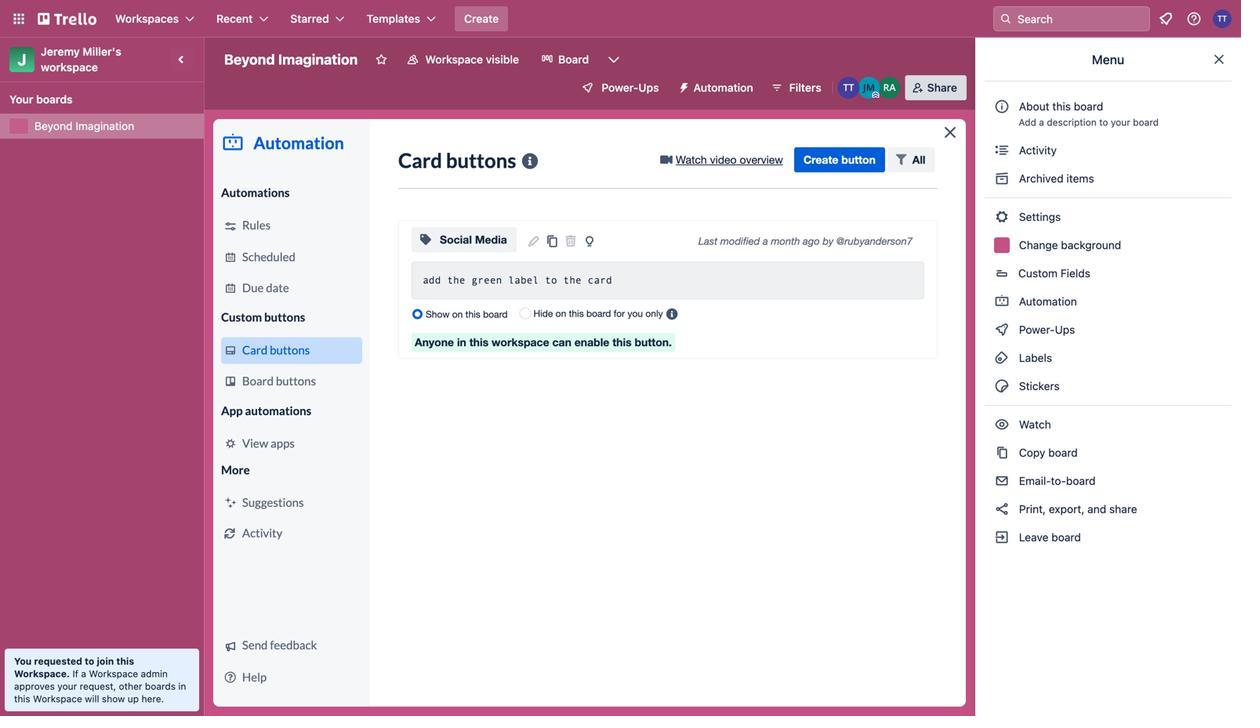 Task type: locate. For each thing, give the bounding box(es) containing it.
email-
[[1019, 475, 1051, 488]]

automation left the filters button
[[694, 81, 754, 94]]

ups left automation 'button'
[[639, 81, 659, 94]]

create button
[[455, 6, 508, 31]]

ups down automation link
[[1055, 324, 1075, 336]]

0 vertical spatial terry turtle (terryturtle) image
[[1213, 9, 1232, 28]]

0 vertical spatial sm image
[[672, 75, 694, 97]]

0 horizontal spatial your
[[57, 682, 77, 693]]

beyond imagination down your boards with 1 items element
[[35, 120, 134, 133]]

your boards
[[9, 93, 73, 106]]

1 horizontal spatial power-
[[1019, 324, 1055, 336]]

your inside if a workspace admin approves your request, other boards in this workspace will show up here.
[[57, 682, 77, 693]]

sm image inside power-ups link
[[994, 322, 1010, 338]]

will
[[85, 694, 99, 705]]

1 horizontal spatial ups
[[1055, 324, 1075, 336]]

sm image for email-to-board
[[994, 474, 1010, 489]]

starred button
[[281, 6, 354, 31]]

sm image left the leave
[[994, 530, 1010, 546]]

sm image inside 'email-to-board' link
[[994, 474, 1010, 489]]

beyond down the your boards
[[35, 120, 73, 133]]

10 sm image from the top
[[994, 502, 1010, 518]]

watch
[[1016, 418, 1054, 431]]

workspace inside button
[[425, 53, 483, 66]]

workspaces button
[[106, 6, 204, 31]]

1 vertical spatial boards
[[145, 682, 176, 693]]

1 vertical spatial to
[[85, 656, 94, 667]]

settings
[[1016, 211, 1061, 224]]

to
[[1100, 117, 1109, 128], [85, 656, 94, 667]]

this down approves
[[14, 694, 30, 705]]

power- up labels
[[1019, 324, 1055, 336]]

1 horizontal spatial workspace
[[89, 669, 138, 680]]

board link
[[532, 47, 599, 72]]

workspace down approves
[[33, 694, 82, 705]]

description
[[1047, 117, 1097, 128]]

share button
[[906, 75, 967, 100]]

0 vertical spatial imagination
[[278, 51, 358, 68]]

terry turtle (terryturtle) image right open information menu icon
[[1213, 9, 1232, 28]]

0 vertical spatial this
[[1053, 100, 1071, 113]]

0 vertical spatial your
[[1111, 117, 1131, 128]]

1 horizontal spatial beyond imagination
[[224, 51, 358, 68]]

beyond
[[224, 51, 275, 68], [35, 120, 73, 133]]

sm image inside the 'copy board' link
[[994, 445, 1010, 461]]

0 horizontal spatial beyond imagination
[[35, 120, 134, 133]]

jeremy miller's workspace
[[41, 45, 124, 74]]

0 horizontal spatial power-ups
[[602, 81, 659, 94]]

background
[[1061, 239, 1122, 252]]

0 horizontal spatial this
[[14, 694, 30, 705]]

workspace
[[425, 53, 483, 66], [89, 669, 138, 680], [33, 694, 82, 705]]

a
[[1039, 117, 1045, 128], [81, 669, 86, 680]]

6 sm image from the top
[[994, 379, 1010, 394]]

export,
[[1049, 503, 1085, 516]]

board
[[558, 53, 589, 66]]

show
[[102, 694, 125, 705]]

sm image inside settings link
[[994, 209, 1010, 225]]

copy board link
[[985, 441, 1232, 466]]

imagination down your boards with 1 items element
[[76, 120, 134, 133]]

power-ups
[[602, 81, 659, 94], [1016, 324, 1078, 336]]

sm image for print, export, and share
[[994, 502, 1010, 518]]

and
[[1088, 503, 1107, 516]]

power-ups button
[[570, 75, 669, 100]]

copy
[[1019, 447, 1046, 460]]

1 horizontal spatial beyond
[[224, 51, 275, 68]]

sm image inside activity link
[[994, 143, 1010, 158]]

sm image
[[672, 75, 694, 97], [994, 351, 1010, 366], [994, 530, 1010, 546]]

3 sm image from the top
[[994, 209, 1010, 225]]

sm image inside stickers link
[[994, 379, 1010, 394]]

0 horizontal spatial automation
[[694, 81, 754, 94]]

0 vertical spatial power-
[[602, 81, 639, 94]]

sm image inside leave board link
[[994, 530, 1010, 546]]

0 vertical spatial a
[[1039, 117, 1045, 128]]

custom fields button
[[985, 261, 1232, 286]]

recent button
[[207, 6, 278, 31]]

1 horizontal spatial terry turtle (terryturtle) image
[[1213, 9, 1232, 28]]

0 vertical spatial power-ups
[[602, 81, 659, 94]]

0 horizontal spatial terry turtle (terryturtle) image
[[838, 77, 860, 99]]

1 vertical spatial power-ups
[[1016, 324, 1078, 336]]

imagination down starred 'popup button'
[[278, 51, 358, 68]]

1 horizontal spatial a
[[1039, 117, 1045, 128]]

a right add
[[1039, 117, 1045, 128]]

automation inside 'button'
[[694, 81, 754, 94]]

0 horizontal spatial power-
[[602, 81, 639, 94]]

this
[[1053, 100, 1071, 113], [116, 656, 134, 667], [14, 694, 30, 705]]

sm image inside labels link
[[994, 351, 1010, 366]]

1 vertical spatial workspace
[[89, 669, 138, 680]]

2 vertical spatial workspace
[[33, 694, 82, 705]]

star or unstar board image
[[375, 53, 388, 66]]

0 vertical spatial to
[[1100, 117, 1109, 128]]

workspace down join
[[89, 669, 138, 680]]

beyond imagination
[[224, 51, 358, 68], [35, 120, 134, 133]]

workspace left 'visible'
[[425, 53, 483, 66]]

your down if
[[57, 682, 77, 693]]

power-ups up labels
[[1016, 324, 1078, 336]]

1 vertical spatial imagination
[[76, 120, 134, 133]]

power- inside 'button'
[[602, 81, 639, 94]]

imagination inside board name text box
[[278, 51, 358, 68]]

workspace.
[[14, 669, 70, 680]]

1 horizontal spatial to
[[1100, 117, 1109, 128]]

sm image inside automation link
[[994, 294, 1010, 310]]

1 horizontal spatial your
[[1111, 117, 1131, 128]]

1 vertical spatial sm image
[[994, 351, 1010, 366]]

sm image inside watch link
[[994, 417, 1010, 433]]

0 vertical spatial workspace
[[425, 53, 483, 66]]

0 horizontal spatial beyond
[[35, 120, 73, 133]]

sm image for power-ups
[[994, 322, 1010, 338]]

this up description
[[1053, 100, 1071, 113]]

search image
[[1000, 13, 1013, 25]]

sm image right the power-ups 'button'
[[672, 75, 694, 97]]

beyond imagination down the starred
[[224, 51, 358, 68]]

imagination
[[278, 51, 358, 68], [76, 120, 134, 133]]

2 vertical spatial sm image
[[994, 530, 1010, 546]]

boards right your on the top left of page
[[36, 93, 73, 106]]

up
[[128, 694, 139, 705]]

9 sm image from the top
[[994, 474, 1010, 489]]

labels link
[[985, 346, 1232, 371]]

leave
[[1019, 531, 1049, 544]]

email-to-board link
[[985, 469, 1232, 494]]

board up 'print, export, and share'
[[1067, 475, 1096, 488]]

create
[[464, 12, 499, 25]]

your
[[1111, 117, 1131, 128], [57, 682, 77, 693]]

1 vertical spatial your
[[57, 682, 77, 693]]

print, export, and share link
[[985, 497, 1232, 522]]

automation link
[[985, 289, 1232, 314]]

1 sm image from the top
[[994, 143, 1010, 158]]

filters
[[790, 81, 822, 94]]

boards
[[36, 93, 73, 106], [145, 682, 176, 693]]

to inside about this board add a description to your board
[[1100, 117, 1109, 128]]

stickers
[[1016, 380, 1060, 393]]

5 sm image from the top
[[994, 322, 1010, 338]]

1 vertical spatial terry turtle (terryturtle) image
[[838, 77, 860, 99]]

2 horizontal spatial workspace
[[425, 53, 483, 66]]

boards inside your boards with 1 items element
[[36, 93, 73, 106]]

board down export,
[[1052, 531, 1081, 544]]

board up 'to-' on the right of page
[[1049, 447, 1078, 460]]

power-ups down customize views image
[[602, 81, 659, 94]]

boards down admin
[[145, 682, 176, 693]]

activity link
[[985, 138, 1232, 163]]

in
[[178, 682, 186, 693]]

change
[[1019, 239, 1058, 252]]

1 horizontal spatial power-ups
[[1016, 324, 1078, 336]]

0 vertical spatial beyond
[[224, 51, 275, 68]]

ups
[[639, 81, 659, 94], [1055, 324, 1075, 336]]

miller's
[[83, 45, 121, 58]]

1 horizontal spatial automation
[[1016, 295, 1077, 308]]

sm image
[[994, 143, 1010, 158], [994, 171, 1010, 187], [994, 209, 1010, 225], [994, 294, 1010, 310], [994, 322, 1010, 338], [994, 379, 1010, 394], [994, 417, 1010, 433], [994, 445, 1010, 461], [994, 474, 1010, 489], [994, 502, 1010, 518]]

0 vertical spatial ups
[[639, 81, 659, 94]]

sm image inside print, export, and share "link"
[[994, 502, 1010, 518]]

2 horizontal spatial this
[[1053, 100, 1071, 113]]

ruby anderson (rubyanderson7) image
[[879, 77, 901, 99]]

0 vertical spatial automation
[[694, 81, 754, 94]]

terry turtle (terryturtle) image left this member is an admin of this board. icon
[[838, 77, 860, 99]]

sm image for copy board
[[994, 445, 1010, 461]]

0 horizontal spatial a
[[81, 669, 86, 680]]

this right join
[[116, 656, 134, 667]]

change background
[[1016, 239, 1122, 252]]

share
[[1110, 503, 1138, 516]]

Board name text field
[[216, 47, 366, 72]]

automation down "custom fields" on the top of the page
[[1016, 295, 1077, 308]]

this inside if a workspace admin approves your request, other boards in this workspace will show up here.
[[14, 694, 30, 705]]

sm image left labels
[[994, 351, 1010, 366]]

a inside about this board add a description to your board
[[1039, 117, 1045, 128]]

sm image inside automation 'button'
[[672, 75, 694, 97]]

1 horizontal spatial imagination
[[278, 51, 358, 68]]

8 sm image from the top
[[994, 445, 1010, 461]]

board
[[1074, 100, 1104, 113], [1133, 117, 1159, 128], [1049, 447, 1078, 460], [1067, 475, 1096, 488], [1052, 531, 1081, 544]]

email-to-board
[[1016, 475, 1096, 488]]

automation
[[694, 81, 754, 94], [1016, 295, 1077, 308]]

2 sm image from the top
[[994, 171, 1010, 187]]

to left join
[[85, 656, 94, 667]]

power- down customize views image
[[602, 81, 639, 94]]

your up activity link
[[1111, 117, 1131, 128]]

0 horizontal spatial boards
[[36, 93, 73, 106]]

0 horizontal spatial to
[[85, 656, 94, 667]]

1 vertical spatial this
[[116, 656, 134, 667]]

1 horizontal spatial boards
[[145, 682, 176, 693]]

a right if
[[81, 669, 86, 680]]

starred
[[290, 12, 329, 25]]

sm image inside archived items link
[[994, 171, 1010, 187]]

stickers link
[[985, 374, 1232, 399]]

labels
[[1016, 352, 1053, 365]]

7 sm image from the top
[[994, 417, 1010, 433]]

activity
[[1016, 144, 1057, 157]]

to up activity link
[[1100, 117, 1109, 128]]

1 vertical spatial beyond
[[35, 120, 73, 133]]

terry turtle (terryturtle) image
[[1213, 9, 1232, 28], [838, 77, 860, 99]]

sm image for stickers
[[994, 379, 1010, 394]]

0 horizontal spatial imagination
[[76, 120, 134, 133]]

board up description
[[1074, 100, 1104, 113]]

beyond down recent popup button
[[224, 51, 275, 68]]

1 horizontal spatial this
[[116, 656, 134, 667]]

2 vertical spatial this
[[14, 694, 30, 705]]

4 sm image from the top
[[994, 294, 1010, 310]]

0 vertical spatial beyond imagination
[[224, 51, 358, 68]]

0 vertical spatial boards
[[36, 93, 73, 106]]

1 vertical spatial a
[[81, 669, 86, 680]]

0 horizontal spatial ups
[[639, 81, 659, 94]]



Task type: vqa. For each thing, say whether or not it's contained in the screenshot.
the right UPS
yes



Task type: describe. For each thing, give the bounding box(es) containing it.
about
[[1019, 100, 1050, 113]]

1 vertical spatial automation
[[1016, 295, 1077, 308]]

share
[[928, 81, 958, 94]]

archived items link
[[985, 166, 1232, 191]]

0 notifications image
[[1157, 9, 1176, 28]]

sm image for activity
[[994, 143, 1010, 158]]

ups inside 'button'
[[639, 81, 659, 94]]

automation button
[[672, 75, 763, 100]]

about this board add a description to your board
[[1019, 100, 1159, 128]]

recent
[[216, 12, 253, 25]]

watch link
[[985, 413, 1232, 438]]

items
[[1067, 172, 1095, 185]]

1 vertical spatial beyond imagination
[[35, 120, 134, 133]]

a inside if a workspace admin approves your request, other boards in this workspace will show up here.
[[81, 669, 86, 680]]

your
[[9, 93, 33, 106]]

this member is an admin of this board. image
[[873, 92, 880, 99]]

if a workspace admin approves your request, other boards in this workspace will show up here.
[[14, 669, 186, 705]]

imagination inside beyond imagination link
[[76, 120, 134, 133]]

templates
[[367, 12, 420, 25]]

custom fields
[[1019, 267, 1091, 280]]

primary element
[[0, 0, 1242, 38]]

sm image for archived items
[[994, 171, 1010, 187]]

sm image for leave board
[[994, 530, 1010, 546]]

customize views image
[[606, 52, 622, 67]]

filters button
[[766, 75, 826, 100]]

admin
[[141, 669, 168, 680]]

power-ups link
[[985, 318, 1232, 343]]

workspace visible button
[[397, 47, 529, 72]]

workspace
[[41, 61, 98, 74]]

here.
[[142, 694, 164, 705]]

leave board link
[[985, 525, 1232, 551]]

leave board
[[1016, 531, 1081, 544]]

your inside about this board add a description to your board
[[1111, 117, 1131, 128]]

print, export, and share
[[1016, 503, 1138, 516]]

this inside you requested to join this workspace.
[[116, 656, 134, 667]]

requested
[[34, 656, 82, 667]]

sm image for labels
[[994, 351, 1010, 366]]

1 vertical spatial ups
[[1055, 324, 1075, 336]]

beyond imagination link
[[35, 118, 195, 134]]

templates button
[[357, 6, 445, 31]]

if
[[73, 669, 78, 680]]

boards inside if a workspace admin approves your request, other boards in this workspace will show up here.
[[145, 682, 176, 693]]

back to home image
[[38, 6, 96, 31]]

this inside about this board add a description to your board
[[1053, 100, 1071, 113]]

archived items
[[1016, 172, 1095, 185]]

beyond imagination inside board name text box
[[224, 51, 358, 68]]

workspaces
[[115, 12, 179, 25]]

Search field
[[1013, 7, 1150, 31]]

sm image for watch
[[994, 417, 1010, 433]]

workspace navigation collapse icon image
[[171, 49, 193, 71]]

other
[[119, 682, 142, 693]]

sm image for settings
[[994, 209, 1010, 225]]

visible
[[486, 53, 519, 66]]

workspace visible
[[425, 53, 519, 66]]

approves
[[14, 682, 55, 693]]

jeremy
[[41, 45, 80, 58]]

fields
[[1061, 267, 1091, 280]]

change background link
[[985, 233, 1232, 258]]

to-
[[1051, 475, 1067, 488]]

join
[[97, 656, 114, 667]]

request,
[[80, 682, 116, 693]]

custom
[[1019, 267, 1058, 280]]

settings link
[[985, 205, 1232, 230]]

power-ups inside 'button'
[[602, 81, 659, 94]]

you
[[14, 656, 32, 667]]

j
[[17, 50, 26, 69]]

menu
[[1092, 52, 1125, 67]]

copy board
[[1016, 447, 1078, 460]]

print,
[[1019, 503, 1046, 516]]

board up activity link
[[1133, 117, 1159, 128]]

jeremy miller (jeremymiller198) image
[[859, 77, 881, 99]]

add
[[1019, 117, 1037, 128]]

archived
[[1019, 172, 1064, 185]]

you requested to join this workspace.
[[14, 656, 134, 680]]

to inside you requested to join this workspace.
[[85, 656, 94, 667]]

sm image for automation
[[994, 294, 1010, 310]]

open information menu image
[[1187, 11, 1202, 27]]

0 horizontal spatial workspace
[[33, 694, 82, 705]]

beyond inside board name text box
[[224, 51, 275, 68]]

1 vertical spatial power-
[[1019, 324, 1055, 336]]

your boards with 1 items element
[[9, 90, 187, 109]]



